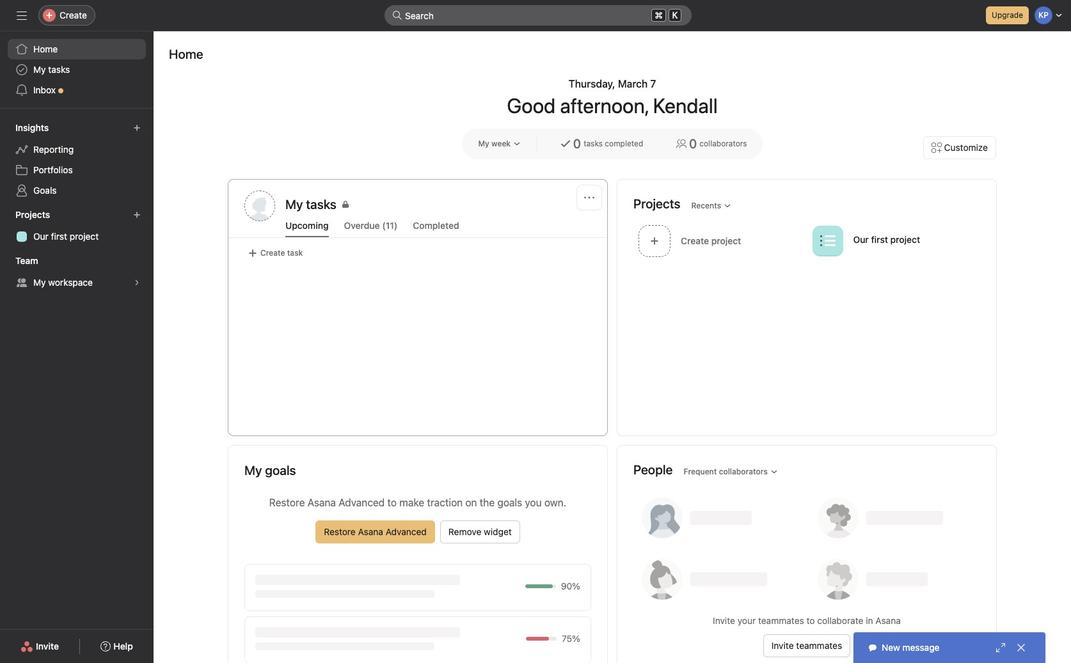 Task type: vqa. For each thing, say whether or not it's contained in the screenshot.
'Kendall'
yes



Task type: locate. For each thing, give the bounding box(es) containing it.
my week button
[[473, 135, 527, 153]]

0 vertical spatial restore
[[269, 497, 305, 509]]

list image
[[820, 233, 836, 249]]

see details, my workspace image
[[133, 279, 141, 287]]

my tasks
[[33, 64, 70, 75]]

first right list image
[[872, 234, 889, 245]]

2 vertical spatial my
[[33, 277, 46, 288]]

my tasks link
[[8, 60, 146, 80]]

our first project link
[[8, 227, 146, 247], [854, 234, 921, 245]]

asana up restore asana advanced
[[308, 497, 336, 509]]

create for create
[[60, 10, 87, 20]]

0 for collaborators
[[690, 136, 697, 151]]

asana down 'restore asana advanced to make traction on the goals you own.'
[[358, 527, 384, 538]]

tasks left completed
[[584, 139, 603, 149]]

0
[[574, 136, 581, 151], [690, 136, 697, 151]]

advanced for restore asana advanced
[[386, 527, 427, 538]]

0 horizontal spatial home
[[33, 44, 58, 54]]

⌘
[[655, 10, 663, 20]]

first
[[51, 231, 67, 242], [872, 234, 889, 245]]

thursday,
[[569, 78, 616, 90]]

to up invite teammates
[[807, 616, 815, 627]]

our inside projects element
[[33, 231, 49, 242]]

1 horizontal spatial to
[[807, 616, 815, 627]]

invite
[[713, 616, 736, 627], [772, 641, 794, 652], [36, 642, 59, 652]]

1 vertical spatial to
[[807, 616, 815, 627]]

help
[[114, 642, 133, 652]]

0 horizontal spatial to
[[388, 497, 397, 509]]

help button
[[92, 636, 141, 659]]

invite for invite teammates
[[772, 641, 794, 652]]

2 horizontal spatial asana
[[876, 616, 901, 627]]

first down projects popup button
[[51, 231, 67, 242]]

0 horizontal spatial our first project
[[33, 231, 99, 242]]

1 0 from the left
[[574, 136, 581, 151]]

1 horizontal spatial our first project
[[854, 234, 921, 245]]

insights
[[15, 122, 49, 133]]

teammates
[[759, 616, 805, 627], [797, 641, 843, 652]]

projects left the recents
[[634, 196, 681, 211]]

0 horizontal spatial restore
[[269, 497, 305, 509]]

our first project
[[33, 231, 99, 242], [854, 234, 921, 245]]

frequent
[[684, 467, 717, 477]]

projects
[[634, 196, 681, 211], [15, 209, 50, 220]]

collaborators inside dropdown button
[[719, 467, 768, 477]]

collaborators down kendall
[[700, 139, 748, 149]]

1 horizontal spatial tasks
[[584, 139, 603, 149]]

1 horizontal spatial invite
[[713, 616, 736, 627]]

the
[[480, 497, 495, 509]]

create project link
[[634, 222, 808, 262]]

restore
[[269, 497, 305, 509], [324, 527, 356, 538]]

0 horizontal spatial asana
[[308, 497, 336, 509]]

0 horizontal spatial advanced
[[339, 497, 385, 509]]

our right list image
[[854, 234, 869, 245]]

1 horizontal spatial project
[[891, 234, 921, 245]]

tasks up the inbox
[[48, 64, 70, 75]]

asana right in
[[876, 616, 901, 627]]

team button
[[13, 252, 50, 270]]

your
[[738, 616, 756, 627]]

0 vertical spatial create
[[60, 10, 87, 20]]

Search tasks, projects, and more text field
[[385, 5, 692, 26]]

create left task
[[261, 248, 285, 258]]

restore for restore asana advanced to make traction on the goals you own.
[[269, 497, 305, 509]]

my left week
[[479, 139, 490, 149]]

projects element
[[0, 204, 154, 250]]

teammates down the invite your teammates to collaborate in asana
[[797, 641, 843, 652]]

collaborators
[[700, 139, 748, 149], [719, 467, 768, 477]]

recents
[[692, 201, 722, 210]]

create inside button
[[261, 248, 285, 258]]

teammates right your in the right bottom of the page
[[759, 616, 805, 627]]

0 horizontal spatial projects
[[15, 209, 50, 220]]

march
[[618, 78, 648, 90]]

invite teammates
[[772, 641, 843, 652]]

workspace
[[48, 277, 93, 288]]

1 horizontal spatial restore
[[324, 527, 356, 538]]

our first project link inside projects element
[[8, 227, 146, 247]]

project
[[70, 231, 99, 242], [891, 234, 921, 245]]

to left make
[[388, 497, 397, 509]]

1 vertical spatial asana
[[358, 527, 384, 538]]

our
[[33, 231, 49, 242], [854, 234, 869, 245]]

asana
[[308, 497, 336, 509], [358, 527, 384, 538], [876, 616, 901, 627]]

restore inside button
[[324, 527, 356, 538]]

75%
[[562, 634, 581, 645]]

to
[[388, 497, 397, 509], [807, 616, 815, 627]]

tasks
[[48, 64, 70, 75], [584, 139, 603, 149]]

frequent collaborators button
[[678, 463, 784, 481]]

my inside global element
[[33, 64, 46, 75]]

0 horizontal spatial 0
[[574, 136, 581, 151]]

own.
[[545, 497, 567, 509]]

my goals
[[245, 464, 296, 478]]

my for my week
[[479, 139, 490, 149]]

home
[[33, 44, 58, 54], [169, 47, 203, 61]]

create inside popup button
[[60, 10, 87, 20]]

projects inside popup button
[[15, 209, 50, 220]]

0 down kendall
[[690, 136, 697, 151]]

kendall
[[653, 93, 718, 118]]

my up the inbox
[[33, 64, 46, 75]]

frequent collaborators
[[684, 467, 768, 477]]

0 left tasks completed at the top of the page
[[574, 136, 581, 151]]

first inside projects element
[[51, 231, 67, 242]]

0 horizontal spatial first
[[51, 231, 67, 242]]

advanced down make
[[386, 527, 427, 538]]

upcoming button
[[286, 220, 329, 238]]

1 vertical spatial collaborators
[[719, 467, 768, 477]]

0 horizontal spatial our
[[33, 231, 49, 242]]

1 horizontal spatial advanced
[[386, 527, 427, 538]]

0 vertical spatial my
[[33, 64, 46, 75]]

0 horizontal spatial tasks
[[48, 64, 70, 75]]

completed
[[413, 220, 459, 231]]

1 vertical spatial create
[[261, 248, 285, 258]]

0 vertical spatial advanced
[[339, 497, 385, 509]]

my inside dropdown button
[[479, 139, 490, 149]]

new project or portfolio image
[[133, 211, 141, 219]]

our first project right list image
[[854, 234, 921, 245]]

1 horizontal spatial asana
[[358, 527, 384, 538]]

our down projects popup button
[[33, 231, 49, 242]]

0 vertical spatial asana
[[308, 497, 336, 509]]

1 vertical spatial my
[[479, 139, 490, 149]]

home inside "link"
[[33, 44, 58, 54]]

create for create task
[[261, 248, 285, 258]]

create up home "link" at the top
[[60, 10, 87, 20]]

advanced
[[339, 497, 385, 509], [386, 527, 427, 538]]

(11)
[[382, 220, 398, 231]]

teammates inside invite teammates button
[[797, 641, 843, 652]]

asana for restore asana advanced
[[358, 527, 384, 538]]

2 0 from the left
[[690, 136, 697, 151]]

0 vertical spatial tasks
[[48, 64, 70, 75]]

0 horizontal spatial our first project link
[[8, 227, 146, 247]]

1 horizontal spatial projects
[[634, 196, 681, 211]]

my for my tasks
[[33, 64, 46, 75]]

my
[[33, 64, 46, 75], [479, 139, 490, 149], [33, 277, 46, 288]]

invite for invite your teammates to collaborate in asana
[[713, 616, 736, 627]]

advanced up restore asana advanced
[[339, 497, 385, 509]]

collaborators right the frequent
[[719, 467, 768, 477]]

advanced inside button
[[386, 527, 427, 538]]

my down team popup button
[[33, 277, 46, 288]]

our first project link right list image
[[854, 234, 921, 245]]

1 horizontal spatial 0
[[690, 136, 697, 151]]

None field
[[385, 5, 692, 26]]

asana inside button
[[358, 527, 384, 538]]

90%
[[561, 581, 581, 592]]

task
[[287, 248, 303, 258]]

0 vertical spatial teammates
[[759, 616, 805, 627]]

overdue (11) button
[[344, 220, 398, 238]]

0 horizontal spatial create
[[60, 10, 87, 20]]

thursday, march 7 good afternoon, kendall
[[507, 78, 718, 118]]

inbox
[[33, 85, 56, 95]]

our first project down projects popup button
[[33, 231, 99, 242]]

portfolios
[[33, 165, 73, 175]]

add profile photo image
[[245, 191, 275, 222]]

my inside teams element
[[33, 277, 46, 288]]

0 vertical spatial to
[[388, 497, 397, 509]]

1 vertical spatial advanced
[[386, 527, 427, 538]]

overdue
[[344, 220, 380, 231]]

7
[[651, 78, 656, 90]]

1 vertical spatial teammates
[[797, 641, 843, 652]]

create
[[60, 10, 87, 20], [261, 248, 285, 258]]

our first project inside projects element
[[33, 231, 99, 242]]

1 horizontal spatial create
[[261, 248, 285, 258]]

new message
[[882, 643, 940, 654]]

good
[[507, 93, 556, 118]]

2 horizontal spatial invite
[[772, 641, 794, 652]]

1 vertical spatial restore
[[324, 527, 356, 538]]

portfolios link
[[8, 160, 146, 181]]

2 vertical spatial asana
[[876, 616, 901, 627]]

upgrade button
[[987, 6, 1029, 24]]

our first project link up teams element
[[8, 227, 146, 247]]

goals
[[498, 497, 523, 509]]

overdue (11)
[[344, 220, 398, 231]]

projects down the goals
[[15, 209, 50, 220]]

0 vertical spatial collaborators
[[700, 139, 748, 149]]



Task type: describe. For each thing, give the bounding box(es) containing it.
1 horizontal spatial first
[[872, 234, 889, 245]]

remove
[[449, 527, 482, 538]]

reporting link
[[8, 140, 146, 160]]

on
[[466, 497, 477, 509]]

restore for restore asana advanced
[[324, 527, 356, 538]]

my for my workspace
[[33, 277, 46, 288]]

in
[[866, 616, 874, 627]]

0 horizontal spatial project
[[70, 231, 99, 242]]

collaborate
[[818, 616, 864, 627]]

reporting
[[33, 144, 74, 155]]

team
[[15, 255, 38, 266]]

tasks completed
[[584, 139, 644, 149]]

invite your teammates to collaborate in asana
[[713, 616, 901, 627]]

remove widget button
[[440, 521, 520, 544]]

invite button
[[12, 636, 67, 659]]

afternoon,
[[560, 93, 649, 118]]

create button
[[38, 5, 95, 26]]

upgrade
[[992, 10, 1024, 20]]

my week
[[479, 139, 511, 149]]

remove widget
[[449, 527, 512, 538]]

my workspace link
[[8, 273, 146, 293]]

new insights image
[[133, 124, 141, 132]]

1 horizontal spatial our first project link
[[854, 234, 921, 245]]

customize button
[[924, 136, 997, 159]]

traction
[[427, 497, 463, 509]]

you
[[525, 497, 542, 509]]

insights element
[[0, 117, 154, 204]]

0 for tasks completed
[[574, 136, 581, 151]]

completed button
[[413, 220, 459, 238]]

customize
[[945, 142, 989, 153]]

my tasks
[[286, 197, 337, 212]]

hide sidebar image
[[17, 10, 27, 20]]

invite teammates button
[[764, 635, 851, 658]]

advanced for restore asana advanced to make traction on the goals you own.
[[339, 497, 385, 509]]

tasks inside global element
[[48, 64, 70, 75]]

0 horizontal spatial invite
[[36, 642, 59, 652]]

teams element
[[0, 250, 154, 296]]

create task button
[[245, 245, 306, 262]]

projects button
[[13, 206, 62, 224]]

1 horizontal spatial home
[[169, 47, 203, 61]]

asana for restore asana advanced to make traction on the goals you own.
[[308, 497, 336, 509]]

expand new message image
[[996, 643, 1006, 654]]

restore asana advanced
[[324, 527, 427, 538]]

home link
[[8, 39, 146, 60]]

prominent image
[[392, 10, 403, 20]]

1 horizontal spatial our
[[854, 234, 869, 245]]

create project
[[681, 235, 742, 246]]

create task
[[261, 248, 303, 258]]

close image
[[1017, 643, 1027, 654]]

restore asana advanced button
[[316, 521, 435, 544]]

week
[[492, 139, 511, 149]]

global element
[[0, 31, 154, 108]]

completed
[[605, 139, 644, 149]]

restore asana advanced to make traction on the goals you own.
[[269, 497, 567, 509]]

to for advanced
[[388, 497, 397, 509]]

k
[[673, 10, 678, 20]]

my workspace
[[33, 277, 93, 288]]

make
[[400, 497, 425, 509]]

goals link
[[8, 181, 146, 201]]

people
[[634, 463, 673, 477]]

recents button
[[686, 197, 738, 215]]

1 vertical spatial tasks
[[584, 139, 603, 149]]

actions image
[[585, 193, 595, 203]]

inbox link
[[8, 80, 146, 101]]

widget
[[484, 527, 512, 538]]

goals
[[33, 185, 57, 196]]

my tasks link
[[286, 196, 592, 216]]

upcoming
[[286, 220, 329, 231]]

to for teammates
[[807, 616, 815, 627]]



